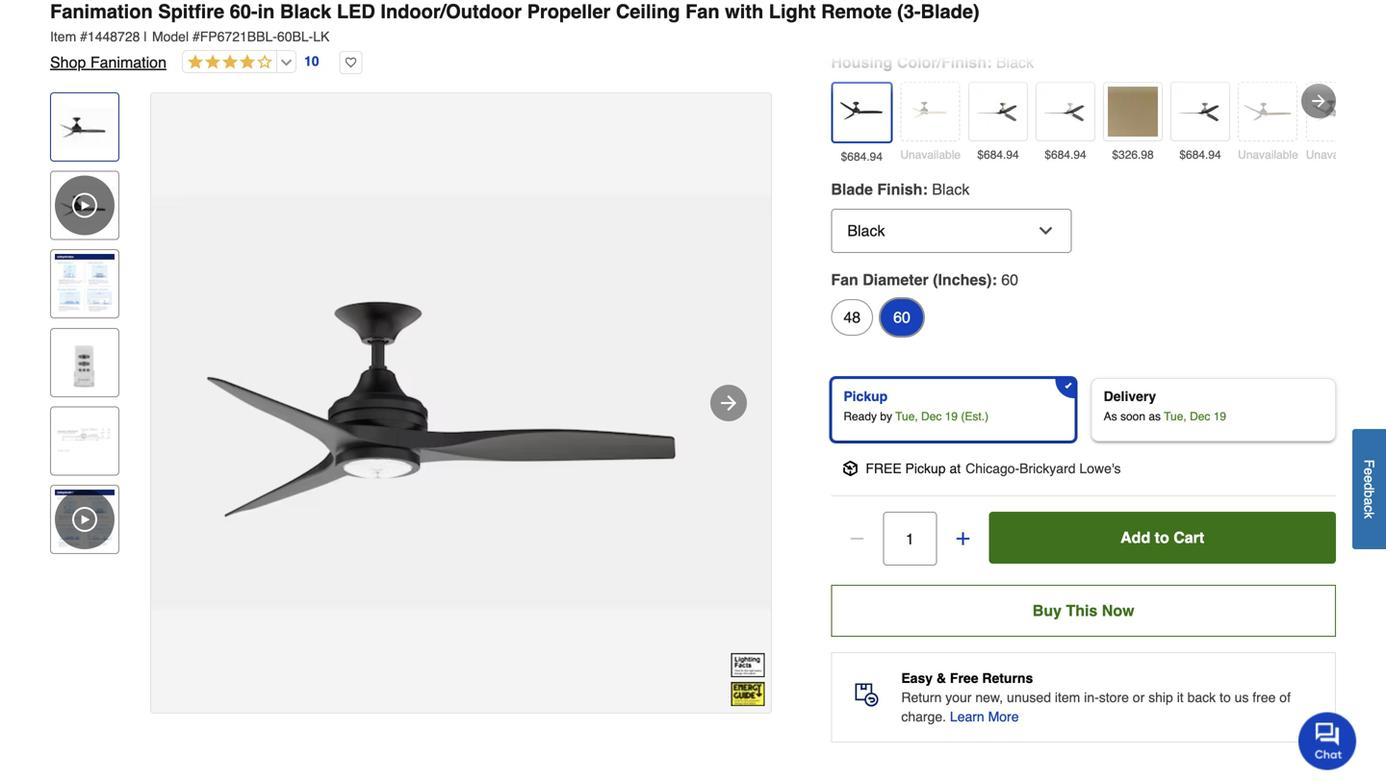 Task type: describe. For each thing, give the bounding box(es) containing it.
buy
[[1033, 602, 1062, 620]]

|
[[144, 29, 147, 44]]

return
[[902, 691, 942, 706]]

free
[[866, 461, 902, 477]]

to inside easy & free returns return your new, unused item in-store or ship it back to us free of charge.
[[1220, 691, 1231, 706]]

matte white image
[[1041, 87, 1091, 137]]

1 # from the left
[[80, 29, 88, 44]]

to inside button
[[1155, 529, 1170, 547]]

60-
[[230, 0, 258, 23]]

add to cart
[[1121, 529, 1205, 547]]

add
[[1121, 529, 1151, 547]]

held
[[1064, 0, 1089, 7]]

propeller
[[527, 0, 611, 23]]

light
[[769, 0, 816, 23]]

now
[[1102, 602, 1135, 620]]

fanimation  #fp6721bbl-60bl-lk - thumbnail2 image
[[55, 254, 115, 314]]

1 vertical spatial 60
[[894, 309, 911, 327]]

ship
[[1149, 691, 1174, 706]]

fanimation inside the 'fanimation spitfire 60-in black led indoor/outdoor propeller ceiling fan with light remote (3-blade) item # 1448728 | model # fp6721bbl-60bl-lk'
[[50, 0, 153, 23]]

-
[[1293, 0, 1297, 7]]

2 e from the top
[[1362, 476, 1378, 483]]

fanimation  #fp6721bbl-60bl-lk image
[[151, 93, 771, 714]]

housing
[[831, 54, 893, 71]]

buttons
[[847, 11, 891, 26]]

1448728
[[88, 29, 140, 44]]

delivery
[[1104, 389, 1157, 405]]

1 fan from the left
[[950, 11, 969, 26]]

2 # from the left
[[193, 29, 200, 44]]

add to cart button
[[989, 512, 1337, 564]]

battery
[[1248, 0, 1289, 7]]

: for blade finish
[[923, 181, 928, 198]]

$684.94 for matte white image
[[1045, 148, 1087, 162]]

3.8 stars image
[[183, 54, 273, 72]]

finish
[[878, 181, 923, 198]]

arrow right image
[[717, 392, 741, 415]]

includes
[[920, 0, 970, 7]]

black for housing color/finish : black
[[997, 54, 1034, 71]]

$684.94 for brushed nickel image
[[978, 148, 1020, 162]]

back
[[1188, 691, 1216, 706]]

led
[[337, 0, 375, 23]]

heart outline image
[[340, 51, 363, 74]]

blade)
[[921, 0, 980, 23]]

soon
[[1121, 410, 1146, 424]]

hand-
[[1029, 0, 1064, 7]]

fanimation  #fp6721bbl-60bl-lk - thumbnail image
[[55, 97, 115, 157]]

&
[[937, 671, 947, 687]]

fan/light
[[1137, 11, 1184, 26]]

light
[[1066, 11, 1091, 26]]

delivery as soon as tue, dec 19
[[1104, 389, 1227, 424]]

19 inside delivery as soon as tue, dec 19
[[1214, 410, 1227, 424]]

unavailable for matte greige image
[[1307, 148, 1367, 162]]

galvanized image
[[1176, 87, 1226, 137]]

option group containing pickup
[[824, 371, 1344, 450]]

new,
[[976, 691, 1004, 706]]

a inside control: includes a tr500 hand-held remote with one 12v 23a battery - push buttons control 3 fan speeds, infinite light levels, fan/light timer, and powering fan off
[[974, 0, 982, 7]]

as
[[1104, 410, 1118, 424]]

1 e from the top
[[1362, 468, 1378, 476]]

19 inside pickup ready by tue, dec 19 (est.)
[[945, 410, 958, 424]]

brickyard
[[1020, 461, 1076, 477]]

tr500
[[985, 0, 1026, 7]]

dec inside delivery as soon as tue, dec 19
[[1190, 410, 1211, 424]]

2 fan from the left
[[1309, 11, 1328, 26]]

item number 1 4 4 8 7 2 8 and model number f p 6 7 2 1 b b l - 6 0 b l - l k element
[[50, 27, 1337, 46]]

buy this now
[[1033, 602, 1135, 620]]

or
[[1133, 691, 1145, 706]]

pickup ready by tue, dec 19 (est.)
[[844, 389, 989, 424]]

with inside control: includes a tr500 hand-held remote with one 12v 23a battery - push buttons control 3 fan speeds, infinite light levels, fan/light timer, and powering fan off
[[1139, 0, 1163, 7]]

$326.98
[[1113, 148, 1154, 162]]

and
[[1225, 11, 1247, 26]]

one
[[1167, 0, 1189, 7]]

ceiling
[[616, 0, 680, 23]]

plus image
[[954, 530, 973, 549]]

fanimation spitfire 60-in black led indoor/outdoor propeller ceiling fan with light remote (3-blade) item # 1448728 | model # fp6721bbl-60bl-lk
[[50, 0, 980, 44]]

tue, inside delivery as soon as tue, dec 19
[[1165, 410, 1187, 424]]

(est.)
[[962, 410, 989, 424]]

f
[[1362, 460, 1378, 468]]

matte greige image
[[1311, 87, 1362, 137]]

$684.94 for "galvanized" image
[[1180, 148, 1222, 162]]

12v
[[1193, 0, 1217, 7]]

lk
[[313, 29, 330, 44]]

more
[[989, 710, 1019, 725]]

fp6721bbl-
[[200, 29, 277, 44]]

arrow right image
[[1310, 92, 1329, 111]]

23a
[[1221, 0, 1244, 7]]

push
[[1301, 0, 1332, 7]]

(3-
[[898, 0, 921, 23]]

black image
[[837, 88, 887, 138]]

off
[[847, 29, 862, 45]]

unused
[[1007, 691, 1052, 706]]

dec inside pickup ready by tue, dec 19 (est.)
[[922, 410, 942, 424]]

60bl-
[[277, 29, 313, 44]]

ready
[[844, 410, 877, 424]]

item
[[50, 29, 76, 44]]

remote
[[1093, 0, 1135, 7]]

powering
[[1251, 11, 1306, 26]]

fanimation  #fp6721bbl-60bl-lk - thumbnail4 image
[[55, 412, 115, 471]]



Task type: vqa. For each thing, say whether or not it's contained in the screenshot.
second the Hamilton from the bottom of the page
no



Task type: locate. For each thing, give the bounding box(es) containing it.
a inside 'button'
[[1362, 498, 1378, 506]]

2 horizontal spatial unavailable
[[1307, 148, 1367, 162]]

fan inside the 'fanimation spitfire 60-in black led indoor/outdoor propeller ceiling fan with light remote (3-blade) item # 1448728 | model # fp6721bbl-60bl-lk'
[[686, 0, 720, 23]]

it
[[1178, 691, 1184, 706]]

0 horizontal spatial dec
[[922, 410, 942, 424]]

2 horizontal spatial black
[[997, 54, 1034, 71]]

1 with from the left
[[1139, 0, 1163, 7]]

0 vertical spatial :
[[987, 54, 992, 71]]

blade
[[831, 181, 873, 198]]

1 horizontal spatial #
[[193, 29, 200, 44]]

$684.94 down brushed nickel image
[[978, 148, 1020, 162]]

unavailable for driftwood image
[[1239, 148, 1299, 162]]

2 tue, from the left
[[1165, 410, 1187, 424]]

fan up 48
[[831, 271, 859, 289]]

0 horizontal spatial fan
[[686, 0, 720, 23]]

pickup left the at
[[906, 461, 946, 477]]

fan down push
[[1309, 11, 1328, 26]]

store
[[1100, 691, 1130, 706]]

this
[[1067, 602, 1098, 620]]

1 horizontal spatial dec
[[1190, 410, 1211, 424]]

to left us in the bottom right of the page
[[1220, 691, 1231, 706]]

1 vertical spatial fanimation
[[90, 53, 167, 71]]

2 vertical spatial black
[[932, 181, 970, 198]]

60
[[1002, 271, 1019, 289], [894, 309, 911, 327]]

black right finish
[[932, 181, 970, 198]]

your
[[946, 691, 972, 706]]

returns
[[983, 671, 1034, 687]]

1 vertical spatial a
[[1362, 498, 1378, 506]]

black for blade finish : black
[[932, 181, 970, 198]]

fanimation  #fp6721bbl-60bl-lk - thumbnail3 image
[[55, 333, 115, 393]]

in
[[258, 0, 275, 23]]

1 unavailable from the left
[[901, 148, 961, 162]]

60 down diameter
[[894, 309, 911, 327]]

Stepper number input field with increment and decrement buttons number field
[[883, 512, 937, 566]]

blade finish : black
[[831, 181, 970, 198]]

chicago-
[[966, 461, 1020, 477]]

unavailable down matte greige image
[[1307, 148, 1367, 162]]

fan right '3'
[[950, 11, 969, 26]]

dec left the (est.)
[[922, 410, 942, 424]]

1 vertical spatial :
[[923, 181, 928, 198]]

control:
[[847, 0, 917, 7]]

fan diameter (inches) : 60
[[831, 271, 1019, 289]]

$684.94 up blade on the right top of page
[[841, 150, 883, 164]]

1 vertical spatial fan
[[831, 271, 859, 289]]

model
[[152, 29, 189, 44]]

dec
[[922, 410, 942, 424], [1190, 410, 1211, 424]]

f e e d b a c k button
[[1353, 429, 1387, 550]]

pickup up ready
[[844, 389, 888, 405]]

diameter
[[863, 271, 929, 289]]

2 dec from the left
[[1190, 410, 1211, 424]]

1 horizontal spatial a
[[1362, 498, 1378, 506]]

housing color/finish : black
[[831, 54, 1034, 71]]

1 horizontal spatial with
[[1139, 0, 1163, 7]]

option group
[[824, 371, 1344, 450]]

48
[[844, 309, 861, 327]]

unavailable for dark bronze image
[[901, 148, 961, 162]]

driftwood image
[[1243, 87, 1293, 137]]

0 vertical spatial 60
[[1002, 271, 1019, 289]]

by
[[881, 410, 893, 424]]

1 horizontal spatial fan
[[831, 271, 859, 289]]

1 horizontal spatial tue,
[[1165, 410, 1187, 424]]

d
[[1362, 483, 1378, 491]]

of
[[1280, 691, 1291, 706]]

1 horizontal spatial 19
[[1214, 410, 1227, 424]]

chat invite button image
[[1299, 712, 1358, 771]]

black down speeds, on the right of page
[[997, 54, 1034, 71]]

1 vertical spatial pickup
[[906, 461, 946, 477]]

1 horizontal spatial to
[[1220, 691, 1231, 706]]

buy this now button
[[831, 586, 1337, 638]]

free
[[1253, 691, 1276, 706]]

with
[[1139, 0, 1163, 7], [725, 0, 764, 23]]

tue, right as at the bottom
[[1165, 410, 1187, 424]]

brushed nickel image
[[974, 87, 1024, 137]]

2 19 from the left
[[1214, 410, 1227, 424]]

0 vertical spatial fan
[[686, 0, 720, 23]]

0 horizontal spatial fan
[[950, 11, 969, 26]]

0 horizontal spatial a
[[974, 0, 982, 7]]

19 right as at the bottom
[[1214, 410, 1227, 424]]

fanimation up 1448728
[[50, 0, 153, 23]]

0 horizontal spatial 60
[[894, 309, 911, 327]]

lowe's
[[1080, 461, 1122, 477]]

with inside the 'fanimation spitfire 60-in black led indoor/outdoor propeller ceiling fan with light remote (3-blade) item # 1448728 | model # fp6721bbl-60bl-lk'
[[725, 0, 764, 23]]

0 vertical spatial pickup
[[844, 389, 888, 405]]

black inside the 'fanimation spitfire 60-in black led indoor/outdoor propeller ceiling fan with light remote (3-blade) item # 1448728 | model # fp6721bbl-60bl-lk'
[[280, 0, 332, 23]]

item
[[1055, 691, 1081, 706]]

dark bronze image
[[906, 87, 956, 137]]

to right add
[[1155, 529, 1170, 547]]

0 horizontal spatial 19
[[945, 410, 958, 424]]

(inches)
[[933, 271, 992, 289]]

: for housing color/finish
[[987, 54, 992, 71]]

1 horizontal spatial pickup
[[906, 461, 946, 477]]

tue, inside pickup ready by tue, dec 19 (est.)
[[896, 410, 918, 424]]

1 horizontal spatial unavailable
[[1239, 148, 1299, 162]]

speeds,
[[973, 11, 1020, 26]]

1 horizontal spatial fan
[[1309, 11, 1328, 26]]

0 horizontal spatial tue,
[[896, 410, 918, 424]]

3 unavailable from the left
[[1307, 148, 1367, 162]]

3
[[939, 11, 947, 26]]

cart
[[1174, 529, 1205, 547]]

as
[[1149, 410, 1161, 424]]

0 horizontal spatial pickup
[[844, 389, 888, 405]]

fan up item number 1 4 4 8 7 2 8 and model number f p 6 7 2 1 b b l - 6 0 b l - l k element
[[686, 0, 720, 23]]

fan
[[950, 11, 969, 26], [1309, 11, 1328, 26]]

indoor/outdoor
[[381, 0, 522, 23]]

fanimation
[[50, 0, 153, 23], [90, 53, 167, 71]]

free pickup at chicago-brickyard lowe's
[[866, 461, 1122, 477]]

at
[[950, 461, 961, 477]]

fan
[[686, 0, 720, 23], [831, 271, 859, 289]]

19 left the (est.)
[[945, 410, 958, 424]]

tue, right 'by'
[[896, 410, 918, 424]]

shop fanimation
[[50, 53, 167, 71]]

# down "spitfire"
[[193, 29, 200, 44]]

lighting guide image
[[731, 654, 765, 678]]

pickup image
[[843, 461, 858, 477]]

levels,
[[1095, 11, 1133, 26]]

0 horizontal spatial #
[[80, 29, 88, 44]]

fanimation down 1448728
[[90, 53, 167, 71]]

:
[[987, 54, 992, 71], [923, 181, 928, 198], [992, 271, 998, 289]]

1 tue, from the left
[[896, 410, 918, 424]]

e up 'd'
[[1362, 468, 1378, 476]]

color/finish
[[897, 54, 987, 71]]

unavailable down dark bronze image
[[901, 148, 961, 162]]

shop
[[50, 53, 86, 71]]

1 horizontal spatial 60
[[1002, 271, 1019, 289]]

f e e d b a c k
[[1362, 460, 1378, 519]]

# right item
[[80, 29, 88, 44]]

b
[[1362, 491, 1378, 498]]

$684.94 for black image
[[841, 150, 883, 164]]

60 right (inches)
[[1002, 271, 1019, 289]]

$684.94
[[978, 148, 1020, 162], [1045, 148, 1087, 162], [1180, 148, 1222, 162], [841, 150, 883, 164]]

19
[[945, 410, 958, 424], [1214, 410, 1227, 424]]

a up the k
[[1362, 498, 1378, 506]]

control
[[895, 11, 935, 26]]

0 vertical spatial to
[[1155, 529, 1170, 547]]

learn more link
[[950, 708, 1019, 727]]

e
[[1362, 468, 1378, 476], [1362, 476, 1378, 483]]

0 vertical spatial a
[[974, 0, 982, 7]]

timer,
[[1188, 11, 1221, 26]]

1 vertical spatial to
[[1220, 691, 1231, 706]]

learn more
[[950, 710, 1019, 725]]

dec right as at the bottom
[[1190, 410, 1211, 424]]

with left light
[[725, 0, 764, 23]]

0 horizontal spatial with
[[725, 0, 764, 23]]

energy guide image
[[731, 683, 765, 707]]

1 dec from the left
[[922, 410, 942, 424]]

1 horizontal spatial black
[[932, 181, 970, 198]]

c
[[1362, 506, 1378, 512]]

$684.94 down matte white image
[[1045, 148, 1087, 162]]

spitfire
[[158, 0, 225, 23]]

with up fan/light on the right top
[[1139, 0, 1163, 7]]

easy
[[902, 671, 933, 687]]

0 horizontal spatial unavailable
[[901, 148, 961, 162]]

2 vertical spatial :
[[992, 271, 998, 289]]

black up 60bl-
[[280, 0, 332, 23]]

0 horizontal spatial black
[[280, 0, 332, 23]]

pickup inside pickup ready by tue, dec 19 (est.)
[[844, 389, 888, 405]]

pickup
[[844, 389, 888, 405], [906, 461, 946, 477]]

easy & free returns return your new, unused item in-store or ship it back to us free of charge.
[[902, 671, 1291, 725]]

#
[[80, 29, 88, 44], [193, 29, 200, 44]]

learn
[[950, 710, 985, 725]]

us
[[1235, 691, 1249, 706]]

1 19 from the left
[[945, 410, 958, 424]]

minus image
[[848, 530, 867, 549]]

2 with from the left
[[725, 0, 764, 23]]

1 vertical spatial black
[[997, 54, 1034, 71]]

0 vertical spatial black
[[280, 0, 332, 23]]

0 vertical spatial fanimation
[[50, 0, 153, 23]]

0 horizontal spatial to
[[1155, 529, 1170, 547]]

control: includes a tr500 hand-held remote with one 12v 23a battery - push buttons control 3 fan speeds, infinite light levels, fan/light timer, and powering fan off
[[847, 0, 1332, 45]]

k
[[1362, 512, 1378, 519]]

unavailable
[[901, 148, 961, 162], [1239, 148, 1299, 162], [1307, 148, 1367, 162]]

2 unavailable from the left
[[1239, 148, 1299, 162]]

free
[[950, 671, 979, 687]]

e up b
[[1362, 476, 1378, 483]]

brushed satin brass image
[[1109, 87, 1159, 137]]

unavailable down driftwood image
[[1239, 148, 1299, 162]]

infinite
[[1024, 11, 1063, 26]]

$684.94 down "galvanized" image
[[1180, 148, 1222, 162]]

charge.
[[902, 710, 947, 725]]

a up speeds, on the right of page
[[974, 0, 982, 7]]



